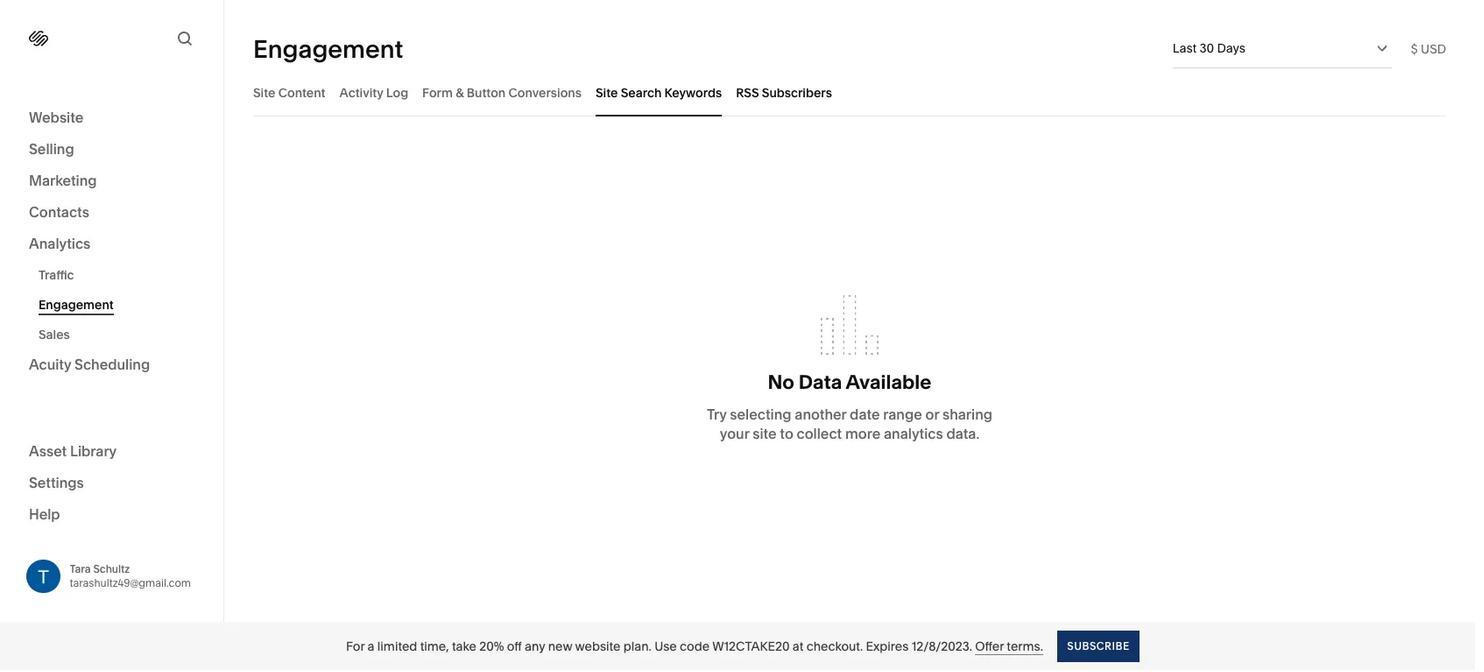 Task type: vqa. For each thing, say whether or not it's contained in the screenshot.
the rightmost Tags
no



Task type: locate. For each thing, give the bounding box(es) containing it.
site
[[253, 85, 276, 100], [596, 85, 618, 100]]

marketing
[[29, 172, 97, 189]]

collect
[[797, 425, 842, 443]]

contacts link
[[29, 202, 195, 223]]

another
[[795, 406, 847, 423]]

site for site content
[[253, 85, 276, 100]]

traffic
[[39, 267, 74, 283]]

tara
[[70, 562, 91, 575]]

engagement up content
[[253, 34, 403, 64]]

analytics
[[884, 425, 943, 443]]

site content
[[253, 85, 326, 100]]

schultz
[[93, 562, 130, 575]]

at
[[793, 638, 804, 654]]

0 horizontal spatial site
[[253, 85, 276, 100]]

1 horizontal spatial site
[[596, 85, 618, 100]]

try
[[707, 406, 727, 423]]

acuity
[[29, 356, 71, 373]]

12/8/2023.
[[912, 638, 973, 654]]

2 site from the left
[[596, 85, 618, 100]]

days
[[1217, 40, 1246, 56]]

1 vertical spatial engagement
[[39, 297, 114, 313]]

analytics link
[[29, 234, 195, 255]]

expires
[[866, 638, 909, 654]]

data.
[[947, 425, 980, 443]]

date
[[850, 406, 880, 423]]

$
[[1411, 41, 1418, 57]]

website link
[[29, 108, 195, 129]]

asset
[[29, 442, 67, 460]]

help
[[29, 505, 60, 523]]

$ usd
[[1411, 41, 1447, 57]]

use
[[655, 638, 677, 654]]

code
[[680, 638, 710, 654]]

site left the search
[[596, 85, 618, 100]]

tab list
[[253, 68, 1447, 117]]

0 vertical spatial engagement
[[253, 34, 403, 64]]

1 site from the left
[[253, 85, 276, 100]]

acuity scheduling link
[[29, 355, 195, 376]]

website
[[29, 109, 84, 126]]

try selecting another date range or sharing your site to collect more analytics data.
[[707, 406, 993, 443]]

site
[[753, 425, 777, 443]]

no data available
[[768, 371, 932, 394]]

content
[[278, 85, 326, 100]]

engagement
[[253, 34, 403, 64], [39, 297, 114, 313]]

sales
[[39, 327, 70, 343]]

keywords
[[665, 85, 722, 100]]

site left content
[[253, 85, 276, 100]]

for a limited time, take 20% off any new website plan. use code w12ctake20 at checkout. expires 12/8/2023. offer terms.
[[346, 638, 1043, 654]]

0 horizontal spatial engagement
[[39, 297, 114, 313]]

analytics
[[29, 235, 90, 252]]

engagement link
[[39, 290, 204, 320]]

rss subscribers button
[[736, 68, 832, 117]]

1 horizontal spatial engagement
[[253, 34, 403, 64]]

available
[[846, 371, 932, 394]]

site for site search keywords
[[596, 85, 618, 100]]

library
[[70, 442, 117, 460]]

selling link
[[29, 139, 195, 160]]

activity log
[[340, 85, 408, 100]]

conversions
[[509, 85, 582, 100]]

engagement down traffic
[[39, 297, 114, 313]]

w12ctake20
[[712, 638, 790, 654]]

for
[[346, 638, 365, 654]]

any
[[525, 638, 545, 654]]

time,
[[420, 638, 449, 654]]



Task type: describe. For each thing, give the bounding box(es) containing it.
terms.
[[1007, 638, 1043, 654]]

sales link
[[39, 320, 204, 350]]

last 30 days button
[[1173, 29, 1392, 67]]

data
[[799, 371, 842, 394]]

to
[[780, 425, 794, 443]]

asset library
[[29, 442, 117, 460]]

last
[[1173, 40, 1197, 56]]

a
[[368, 638, 375, 654]]

take
[[452, 638, 476, 654]]

marketing link
[[29, 171, 195, 192]]

20%
[[479, 638, 504, 654]]

search
[[621, 85, 662, 100]]

range
[[883, 406, 922, 423]]

traffic link
[[39, 260, 204, 290]]

form & button conversions
[[422, 85, 582, 100]]

form
[[422, 85, 453, 100]]

no
[[768, 371, 795, 394]]

plan.
[[624, 638, 652, 654]]

site search keywords
[[596, 85, 722, 100]]

rss subscribers
[[736, 85, 832, 100]]

new
[[548, 638, 572, 654]]

selecting
[[730, 406, 792, 423]]

&
[[456, 85, 464, 100]]

limited
[[377, 638, 417, 654]]

sharing
[[943, 406, 993, 423]]

form & button conversions button
[[422, 68, 582, 117]]

offer
[[975, 638, 1004, 654]]

button
[[467, 85, 506, 100]]

activity log button
[[340, 68, 408, 117]]

selling
[[29, 140, 74, 158]]

tarashultz49@gmail.com
[[70, 576, 191, 589]]

log
[[386, 85, 408, 100]]

last 30 days
[[1173, 40, 1246, 56]]

subscribers
[[762, 85, 832, 100]]

checkout.
[[807, 638, 863, 654]]

tara schultz tarashultz49@gmail.com
[[70, 562, 191, 589]]

activity
[[340, 85, 383, 100]]

your
[[720, 425, 750, 443]]

usd
[[1421, 41, 1447, 57]]

30
[[1200, 40, 1214, 56]]

off
[[507, 638, 522, 654]]

settings link
[[29, 473, 195, 494]]

more
[[845, 425, 881, 443]]

or
[[926, 406, 939, 423]]

website
[[575, 638, 621, 654]]

scheduling
[[75, 356, 150, 373]]

subscribe
[[1067, 639, 1130, 652]]

settings
[[29, 474, 84, 491]]

tab list containing site content
[[253, 68, 1447, 117]]

offer terms. link
[[975, 638, 1043, 655]]

acuity scheduling
[[29, 356, 150, 373]]

asset library link
[[29, 441, 195, 462]]

rss
[[736, 85, 759, 100]]

site search keywords button
[[596, 68, 722, 117]]

subscribe button
[[1057, 630, 1139, 662]]

site content button
[[253, 68, 326, 117]]

contacts
[[29, 203, 89, 221]]

help link
[[29, 504, 60, 524]]



